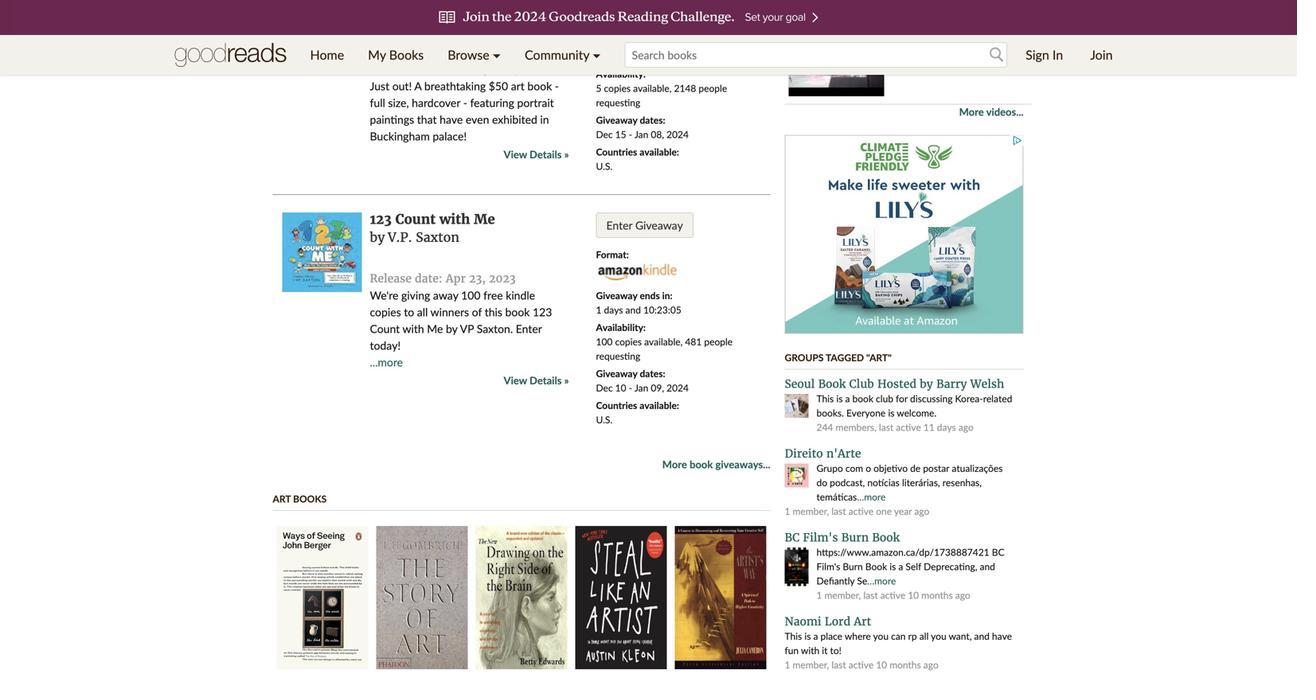 Task type: vqa. For each thing, say whether or not it's contained in the screenshot.
the top 10:23:05
yes



Task type: locate. For each thing, give the bounding box(es) containing it.
free
[[484, 289, 503, 303]]

last inside this is a book club for discussing korea-related books. everyone is welcome. 244 members,       last active 11 days ago
[[880, 422, 894, 434]]

in:
[[663, 36, 673, 48], [663, 290, 673, 301]]

availability: down 'kindle book' image
[[596, 322, 646, 333]]

0 vertical spatial countries
[[596, 146, 638, 158]]

by inside release           date: apr 23, 2023 we're giving away 100 free kindle copies to all winners of this book 123 count with me by vp saxton. enter today! ...more view details »
[[446, 322, 458, 336]]

100 for by
[[461, 289, 481, 303]]

0 horizontal spatial 100
[[461, 289, 481, 303]]

you
[[874, 631, 889, 643], [932, 631, 947, 643]]

art inside 'naomi lord art this is a place where you can rp all you want, and have fun with it to! 1 member,       last active 10 months ago'
[[854, 615, 872, 630]]

1 horizontal spatial enter
[[607, 219, 633, 232]]

1 vertical spatial 123
[[533, 306, 552, 319]]

1 date: from the top
[[415, 62, 443, 76]]

jan left 09,
[[635, 382, 649, 394]]

0 vertical spatial 10:23:05
[[596, 50, 634, 62]]

1 down 'kindle book' image
[[596, 304, 602, 316]]

10:23:05 for ends
[[644, 304, 682, 316]]

film's up bc film's burn book image
[[803, 531, 839, 546]]

1 jan from the top
[[635, 129, 649, 140]]

10:23:05 down print
[[596, 50, 634, 62]]

and inside 'naomi lord art this is a place where you can rp all you want, and have fun with it to! 1 member,       last active 10 months ago'
[[975, 631, 990, 643]]

1 available: from the top
[[640, 146, 680, 158]]

member, down defiantly
[[825, 590, 862, 602]]

by left v.p.
[[370, 230, 385, 246]]

dec left 09,
[[596, 382, 613, 394]]

2 dec from the top
[[596, 382, 613, 394]]

months inside the …more 1 member,       last active 10 months ago
[[922, 590, 954, 602]]

2 requesting from the top
[[596, 350, 641, 362]]

book
[[619, 19, 640, 30], [528, 79, 552, 93], [506, 306, 530, 319], [853, 393, 874, 405], [690, 458, 713, 471]]

club
[[876, 393, 894, 405]]

u.s. for format: print book giveaway ends in: 10:23:05 availability: 5 copies available,         2148 people requesting giveaway dates: dec 15         - jan 08, 2024 countries available: u.s.
[[596, 160, 613, 172]]

date: for apr
[[415, 272, 443, 286]]

all right rp in the bottom of the page
[[920, 631, 929, 643]]

1 vertical spatial available,
[[645, 336, 683, 348]]

1 horizontal spatial more
[[960, 106, 985, 118]]

jan for 09,
[[635, 382, 649, 394]]

0 vertical spatial 2024
[[491, 62, 518, 76]]

by hannah rose thomas
[[370, 20, 527, 36]]

format: up 'kindle book' image
[[596, 249, 629, 260]]

123 down kindle
[[533, 306, 552, 319]]

1 vertical spatial more
[[663, 458, 688, 471]]

0 vertical spatial u.s.
[[596, 160, 613, 172]]

release up just
[[370, 62, 412, 76]]

1 horizontal spatial have
[[993, 631, 1013, 643]]

1 down direito n'arte icon
[[785, 506, 791, 518]]

welcome.
[[897, 408, 937, 419]]

2 availability: from the top
[[596, 322, 646, 333]]

1 » from the top
[[565, 148, 569, 161]]

1 format: from the top
[[596, 4, 629, 16]]

10 inside 'naomi lord art this is a place where you can rp all you want, and have fun with it to! 1 member,       last active 10 months ago'
[[877, 660, 888, 671]]

details inside release           date: apr 23, 2023 we're giving away 100 free kindle copies to all winners of this book 123 count with me by vp saxton. enter today! ...more view details »
[[530, 375, 562, 387]]

2024 inside giveaway ends in: 1 days and 10:23:05 availability: 100 copies available,         481 people requesting giveaway dates: dec 10         - jan 09, 2024 countries available: u.s.
[[667, 382, 689, 394]]

available:
[[640, 146, 680, 158], [640, 400, 680, 411]]

today!
[[370, 339, 401, 353]]

0 horizontal spatial 10:23:05
[[596, 50, 634, 62]]

community ▾ button
[[513, 35, 613, 75]]

last down temáticas in the right of the page
[[832, 506, 847, 518]]

▾ inside dropdown button
[[593, 47, 601, 63]]

active
[[897, 422, 922, 434], [849, 506, 874, 518], [881, 590, 906, 602], [849, 660, 874, 671]]

…more link down notícias
[[858, 492, 886, 503]]

1 vertical spatial book
[[873, 531, 900, 546]]

hannah rose thomas link
[[388, 20, 527, 36]]

…more down notícias
[[858, 492, 886, 503]]

u.s.
[[596, 160, 613, 172], [596, 414, 613, 426]]

2 vertical spatial and
[[975, 631, 990, 643]]

bc film's burn book
[[785, 531, 900, 546]]

…more inside the …more 1 member,       last active one year ago
[[858, 492, 886, 503]]

with left it
[[801, 646, 820, 657]]

0 vertical spatial member,
[[793, 506, 830, 518]]

is
[[837, 393, 843, 405], [889, 408, 895, 419], [890, 561, 897, 573], [805, 631, 811, 643]]

…more link down 'https://www.amazon.ca/dp/1738887421'
[[868, 576, 897, 587]]

more videos... link
[[960, 105, 1024, 119]]

0 vertical spatial »
[[565, 148, 569, 161]]

book up 'https://www.amazon.ca/dp/1738887421'
[[873, 531, 900, 546]]

1 vertical spatial countries
[[596, 400, 638, 411]]

1 horizontal spatial 123
[[533, 306, 552, 319]]

more for more book giveaways...
[[663, 458, 688, 471]]

1 ▾ from the left
[[493, 47, 501, 63]]

release inside release           date: apr 23, 2023 we're giving away 100 free kindle copies to all winners of this book 123 count with me by vp saxton. enter today! ...more view details »
[[370, 272, 412, 286]]

0 vertical spatial burn
[[842, 531, 869, 546]]

countries for 10
[[596, 400, 638, 411]]

with inside 'naomi lord art this is a place where you can rp all you want, and have fun with it to! 1 member,       last active 10 months ago'
[[801, 646, 820, 657]]

fun
[[785, 646, 799, 657]]

kindle
[[506, 289, 535, 303]]

ago inside this is a book club for discussing korea-related books. everyone is welcome. 244 members,       last active 11 days ago
[[959, 422, 974, 434]]

view down saxton.
[[504, 375, 527, 387]]

1 vertical spatial months
[[890, 660, 922, 671]]

and
[[626, 304, 641, 316], [980, 561, 996, 573], [975, 631, 990, 643]]

2 dates: from the top
[[640, 368, 666, 380]]

book inside format: print book giveaway ends in: 10:23:05 availability: 5 copies available,         2148 people requesting giveaway dates: dec 15         - jan 08, 2024 countries available: u.s.
[[619, 19, 640, 30]]

0 vertical spatial people
[[699, 82, 728, 94]]

100 up the of
[[461, 289, 481, 303]]

have up palace!
[[440, 113, 463, 126]]

0 vertical spatial copies
[[604, 82, 631, 94]]

1 horizontal spatial a
[[846, 393, 851, 405]]

details
[[530, 148, 562, 161], [530, 375, 562, 387]]

burn inside https://www.amazon.ca/dp/1738887421  bc film's burn book is a self deprecating, and defiantly se
[[843, 561, 863, 573]]

1 availability: from the top
[[596, 68, 646, 80]]

1 vertical spatial copies
[[370, 306, 401, 319]]

copies left 481
[[615, 336, 642, 348]]

1 horizontal spatial 100
[[596, 336, 613, 348]]

to!
[[831, 646, 842, 657]]

10:23:05 inside format: print book giveaway ends in: 10:23:05 availability: 5 copies available,         2148 people requesting giveaway dates: dec 15         - jan 08, 2024 countries available: u.s.
[[596, 50, 634, 62]]

date: inside the release           date: feb 06, 2024 just out! a breathtaking $50 art book - full size, hardcover - featuring portrait paintings that have even exhibited in buckingham palace! view details »
[[415, 62, 443, 76]]

book down kindle
[[506, 306, 530, 319]]

home link
[[298, 35, 356, 75]]

ends down 'kindle book' image
[[640, 290, 660, 301]]

2 details from the top
[[530, 375, 562, 387]]

countries inside giveaway ends in: 1 days and 10:23:05 availability: 100 copies available,         481 people requesting giveaway dates: dec 10         - jan 09, 2024 countries available: u.s.
[[596, 400, 638, 411]]

100 down 'kindle book' image
[[596, 336, 613, 348]]

advertisement region
[[785, 135, 1024, 334]]

0 vertical spatial available:
[[640, 146, 680, 158]]

last
[[880, 422, 894, 434], [832, 506, 847, 518], [864, 590, 879, 602], [832, 660, 847, 671]]

1 vertical spatial member,
[[825, 590, 862, 602]]

0 horizontal spatial this
[[785, 631, 803, 643]]

tears of gold by hannah rose thomas image
[[282, 0, 362, 68]]

dec for dec 15         - jan 08, 2024
[[596, 129, 613, 140]]

0 vertical spatial ends
[[640, 36, 660, 48]]

requesting for 5
[[596, 97, 641, 108]]

member, inside the …more 1 member,       last active 10 months ago
[[825, 590, 862, 602]]

active left one
[[849, 506, 874, 518]]

count up today!
[[370, 322, 400, 336]]

2 jan from the top
[[635, 382, 649, 394]]

member, down it
[[793, 660, 830, 671]]

dates: inside giveaway ends in: 1 days and 10:23:05 availability: 100 copies available,         481 people requesting giveaway dates: dec 10         - jan 09, 2024 countries available: u.s.
[[640, 368, 666, 380]]

…more 1 member,       last active 10 months ago
[[817, 576, 971, 602]]

just
[[370, 79, 390, 93]]

0 horizontal spatial have
[[440, 113, 463, 126]]

art books link
[[273, 493, 327, 505]]

dates: up 09,
[[640, 368, 666, 380]]

09,
[[651, 382, 665, 394]]

member,
[[793, 506, 830, 518], [825, 590, 862, 602], [793, 660, 830, 671]]

availability: inside giveaway ends in: 1 days and 10:23:05 availability: 100 copies available,         481 people requesting giveaway dates: dec 10         - jan 09, 2024 countries available: u.s.
[[596, 322, 646, 333]]

view details » link down saxton.
[[504, 373, 569, 389]]

countries
[[596, 146, 638, 158], [596, 400, 638, 411]]

1 vertical spatial requesting
[[596, 350, 641, 362]]

2 countries from the top
[[596, 400, 638, 411]]

a down "club"
[[846, 393, 851, 405]]

in: down 'kindle book' image
[[663, 290, 673, 301]]

0 vertical spatial …more link
[[858, 492, 886, 503]]

2 u.s. from the top
[[596, 414, 613, 426]]

months down deprecating,
[[922, 590, 954, 602]]

community ▾
[[525, 47, 601, 63]]

release inside the release           date: feb 06, 2024 just out! a breathtaking $50 art book - full size, hardcover - featuring portrait paintings that have even exhibited in buckingham palace! view details »
[[370, 62, 412, 76]]

more book giveaways...
[[663, 458, 771, 471]]

1 release from the top
[[370, 62, 412, 76]]

2 » from the top
[[565, 375, 569, 387]]

1 vertical spatial a
[[899, 561, 904, 573]]

book
[[819, 377, 846, 392], [873, 531, 900, 546], [866, 561, 888, 573]]

10 inside the …more 1 member,       last active 10 months ago
[[909, 590, 920, 602]]

requesting inside giveaway ends in: 1 days and 10:23:05 availability: 100 copies available,         481 people requesting giveaway dates: dec 10         - jan 09, 2024 countries available: u.s.
[[596, 350, 641, 362]]

1 vertical spatial 10
[[909, 590, 920, 602]]

available, inside format: print book giveaway ends in: 10:23:05 availability: 5 copies available,         2148 people requesting giveaway dates: dec 15         - jan 08, 2024 countries available: u.s.
[[634, 82, 672, 94]]

of
[[472, 306, 482, 319]]

dates: for 09,
[[640, 368, 666, 380]]

manifestation
[[915, 25, 980, 39]]

1 vertical spatial view details » link
[[504, 373, 569, 389]]

0 vertical spatial details
[[530, 148, 562, 161]]

format: up print
[[596, 4, 629, 16]]

more for more videos...
[[960, 106, 985, 118]]

1 vertical spatial jan
[[635, 382, 649, 394]]

ends
[[640, 36, 660, 48], [640, 290, 660, 301]]

0 horizontal spatial enter
[[516, 322, 542, 336]]

1 vertical spatial books
[[293, 493, 327, 505]]

me down winners
[[427, 322, 443, 336]]

my
[[368, 47, 386, 63]]

0 horizontal spatial all
[[417, 306, 428, 319]]

1 vertical spatial me
[[427, 322, 443, 336]]

0 vertical spatial in:
[[663, 36, 673, 48]]

last down everyone
[[880, 422, 894, 434]]

is down 'https://www.amazon.ca/dp/1738887421'
[[890, 561, 897, 573]]

menu
[[298, 35, 613, 75]]

dec
[[596, 129, 613, 140], [596, 382, 613, 394]]

0 vertical spatial dec
[[596, 129, 613, 140]]

1 down "fun"
[[785, 660, 791, 671]]

months down can
[[890, 660, 922, 671]]

dates: for 08,
[[640, 114, 666, 126]]

1 vertical spatial have
[[993, 631, 1013, 643]]

2 view from the top
[[504, 375, 527, 387]]

groups
[[785, 352, 824, 364]]

2024 for ends
[[667, 382, 689, 394]]

book up se
[[866, 561, 888, 573]]

deprecating,
[[924, 561, 978, 573]]

1 horizontal spatial 10:23:05
[[644, 304, 682, 316]]

book inside release           date: apr 23, 2023 we're giving away 100 free kindle copies to all winners of this book 123 count with me by vp saxton. enter today! ...more view details »
[[506, 306, 530, 319]]

0 horizontal spatial days
[[604, 304, 623, 316]]

0 horizontal spatial more
[[663, 458, 688, 471]]

date: up giving
[[415, 272, 443, 286]]

0 vertical spatial bc
[[785, 531, 800, 546]]

1 horizontal spatial with
[[440, 211, 470, 228]]

a inside this is a book club for discussing korea-related books. everyone is welcome. 244 members,       last active 11 days ago
[[846, 393, 851, 405]]

2024 right 09,
[[667, 382, 689, 394]]

countries for 15
[[596, 146, 638, 158]]

it
[[823, 646, 828, 657]]

0 vertical spatial all
[[417, 306, 428, 319]]

with up saxton
[[440, 211, 470, 228]]

10:23:05 inside giveaway ends in: 1 days and 10:23:05 availability: 100 copies available,         481 people requesting giveaway dates: dec 10         - jan 09, 2024 countries available: u.s.
[[644, 304, 682, 316]]

active inside the …more 1 member,       last active 10 months ago
[[881, 590, 906, 602]]

in: down join goodreads' 2024 reading challenge image
[[663, 36, 673, 48]]

2024 inside format: print book giveaway ends in: 10:23:05 availability: 5 copies available,         2148 people requesting giveaway dates: dec 15         - jan 08, 2024 countries available: u.s.
[[667, 129, 689, 140]]

"journal according to john" book trailer image
[[789, 0, 885, 12]]

2 available: from the top
[[640, 400, 680, 411]]

countries inside format: print book giveaway ends in: 10:23:05 availability: 5 copies available,         2148 people requesting giveaway dates: dec 15         - jan 08, 2024 countries available: u.s.
[[596, 146, 638, 158]]

0 horizontal spatial 123
[[370, 211, 392, 228]]

format: inside format: print book giveaway ends in: 10:23:05 availability: 5 copies available,         2148 people requesting giveaway dates: dec 15         - jan 08, 2024 countries available: u.s.
[[596, 4, 629, 16]]

active down https://www.amazon.ca/dp/1738887421  bc film's burn book is a self deprecating, and defiantly se
[[881, 590, 906, 602]]

date: up a
[[415, 62, 443, 76]]

enter up 'kindle book' image
[[607, 219, 633, 232]]

1 you from the left
[[874, 631, 889, 643]]

1 dec from the top
[[596, 129, 613, 140]]

people for 5 copies available,         2148 people requesting
[[699, 82, 728, 94]]

people right 481
[[705, 336, 733, 348]]

0 horizontal spatial art
[[273, 493, 291, 505]]

u.s. inside giveaway ends in: 1 days and 10:23:05 availability: 100 copies available,         481 people requesting giveaway dates: dec 10         - jan 09, 2024 countries available: u.s.
[[596, 414, 613, 426]]

me up 23,
[[474, 211, 495, 228]]

release for feb
[[370, 62, 412, 76]]

format: for format: print book giveaway ends in: 10:23:05 availability: 5 copies available,         2148 people requesting giveaway dates: dec 15         - jan 08, 2024 countries available: u.s.
[[596, 4, 629, 16]]

- down breathtaking
[[463, 96, 468, 109]]

2 release from the top
[[370, 272, 412, 286]]

browse ▾ button
[[436, 35, 513, 75]]

art
[[273, 493, 291, 505], [854, 615, 872, 630]]

in: inside giveaway ends in: 1 days and 10:23:05 availability: 100 copies available,         481 people requesting giveaway dates: dec 10         - jan 09, 2024 countries available: u.s.
[[663, 290, 673, 301]]

100 inside giveaway ends in: 1 days and 10:23:05 availability: 100 copies available,         481 people requesting giveaway dates: dec 10         - jan 09, 2024 countries available: u.s.
[[596, 336, 613, 348]]

jan inside format: print book giveaway ends in: 10:23:05 availability: 5 copies available,         2148 people requesting giveaway dates: dec 15         - jan 08, 2024 countries available: u.s.
[[635, 129, 649, 140]]

days right 11
[[938, 422, 957, 434]]

direito n'arte link
[[785, 447, 862, 461]]

10
[[616, 382, 627, 394], [909, 590, 920, 602], [877, 660, 888, 671]]

welsh
[[971, 377, 1005, 392]]

this up "fun"
[[785, 631, 803, 643]]

o
[[866, 463, 872, 475]]

2 format: from the top
[[596, 249, 629, 260]]

2 vertical spatial member,
[[793, 660, 830, 671]]

kindle book image
[[596, 262, 678, 282]]

…more inside the …more 1 member,       last active 10 months ago
[[868, 576, 897, 587]]

lord
[[825, 615, 851, 630]]

2 vertical spatial with
[[801, 646, 820, 657]]

korea-
[[956, 393, 984, 405]]

1 vertical spatial all
[[920, 631, 929, 643]]

exhibited
[[492, 113, 538, 126]]

active inside this is a book club for discussing korea-related books. everyone is welcome. 244 members,       last active 11 days ago
[[897, 422, 922, 434]]

1 vertical spatial format:
[[596, 249, 629, 260]]

1 u.s. from the top
[[596, 160, 613, 172]]

1 vertical spatial people
[[705, 336, 733, 348]]

1 inside giveaway ends in: 1 days and 10:23:05 availability: 100 copies available,         481 people requesting giveaway dates: dec 10         - jan 09, 2024 countries available: u.s.
[[596, 304, 602, 316]]

burn
[[842, 531, 869, 546], [843, 561, 863, 573]]

1 vertical spatial release
[[370, 272, 412, 286]]

jan left 08,
[[635, 129, 649, 140]]

with
[[440, 211, 470, 228], [403, 322, 424, 336], [801, 646, 820, 657]]

0 vertical spatial requesting
[[596, 97, 641, 108]]

last down to!
[[832, 660, 847, 671]]

a left 'place'
[[814, 631, 819, 643]]

available: inside format: print book giveaway ends in: 10:23:05 availability: 5 copies available,         2148 people requesting giveaway dates: dec 15         - jan 08, 2024 countries available: u.s.
[[640, 146, 680, 158]]

have
[[440, 113, 463, 126], [993, 631, 1013, 643]]

1 vertical spatial …more link
[[868, 576, 897, 587]]

available: down 08,
[[640, 146, 680, 158]]

1 inside the …more 1 member,       last active one year ago
[[785, 506, 791, 518]]

0 vertical spatial books
[[389, 47, 424, 63]]

availability: inside format: print book giveaway ends in: 10:23:05 availability: 5 copies available,         2148 people requesting giveaway dates: dec 15         - jan 08, 2024 countries available: u.s.
[[596, 68, 646, 80]]

1 vertical spatial 2024
[[667, 129, 689, 140]]

...more
[[370, 356, 403, 369]]

1 vertical spatial date:
[[415, 272, 443, 286]]

2024 right 08,
[[667, 129, 689, 140]]

atualizações
[[952, 463, 1003, 475]]

1 inside the …more 1 member,       last active 10 months ago
[[817, 590, 823, 602]]

direito n'arte
[[785, 447, 862, 461]]

0 horizontal spatial you
[[874, 631, 889, 643]]

u.s. inside format: print book giveaway ends in: 10:23:05 availability: 5 copies available,         2148 people requesting giveaway dates: dec 15         - jan 08, 2024 countries available: u.s.
[[596, 160, 613, 172]]

all right "to"
[[417, 306, 428, 319]]

book up portrait
[[528, 79, 552, 93]]

availability:
[[596, 68, 646, 80], [596, 322, 646, 333]]

…more link for direito n'arte
[[858, 492, 886, 503]]

dates: up 08,
[[640, 114, 666, 126]]

0 vertical spatial available,
[[634, 82, 672, 94]]

244
[[817, 422, 834, 434]]

months
[[922, 590, 954, 602], [890, 660, 922, 671]]

▾ right 06,
[[493, 47, 501, 63]]

0 vertical spatial with
[[440, 211, 470, 228]]

is inside https://www.amazon.ca/dp/1738887421  bc film's burn book is a self deprecating, and defiantly se
[[890, 561, 897, 573]]

a inside https://www.amazon.ca/dp/1738887421  bc film's burn book is a self deprecating, and defiantly se
[[899, 561, 904, 573]]

books for art books
[[293, 493, 327, 505]]

community
[[525, 47, 590, 63]]

people for 100 copies available,         481 people requesting
[[705, 336, 733, 348]]

available: inside giveaway ends in: 1 days and 10:23:05 availability: 100 copies available,         481 people requesting giveaway dates: dec 10         - jan 09, 2024 countries available: u.s.
[[640, 400, 680, 411]]

1 ends from the top
[[640, 36, 660, 48]]

0 vertical spatial 10
[[616, 382, 627, 394]]

1 vertical spatial with
[[403, 322, 424, 336]]

1 requesting from the top
[[596, 97, 641, 108]]

1 vertical spatial days
[[938, 422, 957, 434]]

requesting inside format: print book giveaway ends in: 10:23:05 availability: 5 copies available,         2148 people requesting giveaway dates: dec 15         - jan 08, 2024 countries available: u.s.
[[596, 97, 641, 108]]

- right 15
[[629, 129, 633, 140]]

1 vertical spatial this
[[785, 631, 803, 643]]

saxton.
[[477, 322, 513, 336]]

2 ends from the top
[[640, 290, 660, 301]]

0 vertical spatial days
[[604, 304, 623, 316]]

10:23:05 down 'kindle book' image
[[644, 304, 682, 316]]

and right deprecating,
[[980, 561, 996, 573]]

burn up se
[[843, 561, 863, 573]]

join
[[1091, 47, 1114, 63]]

release
[[370, 62, 412, 76], [370, 272, 412, 286]]

you left want,
[[932, 631, 947, 643]]

copies right 5
[[604, 82, 631, 94]]

copies inside format: print book giveaway ends in: 10:23:05 availability: 5 copies available,         2148 people requesting giveaway dates: dec 15         - jan 08, 2024 countries available: u.s.
[[604, 82, 631, 94]]

available, for 2148
[[634, 82, 672, 94]]

steal like an artist: 10 things nobody told you about being creative image
[[576, 527, 667, 670]]

1 dates: from the top
[[640, 114, 666, 126]]

0 vertical spatial availability:
[[596, 68, 646, 80]]

ends down join goodreads' 2024 reading challenge image
[[640, 36, 660, 48]]

jan inside giveaway ends in: 1 days and 10:23:05 availability: 100 copies available,         481 people requesting giveaway dates: dec 10         - jan 09, 2024 countries available: u.s.
[[635, 382, 649, 394]]

active down welcome.
[[897, 422, 922, 434]]

available: down 09,
[[640, 400, 680, 411]]

available, left 2148
[[634, 82, 672, 94]]

do
[[817, 477, 828, 489]]

…more for bc film's burn book
[[868, 576, 897, 587]]

1 horizontal spatial all
[[920, 631, 929, 643]]

by up "discussing"
[[920, 377, 934, 392]]

copies
[[604, 82, 631, 94], [370, 306, 401, 319], [615, 336, 642, 348]]

available, left 481
[[645, 336, 683, 348]]

2 in: from the top
[[663, 290, 673, 301]]

giveaway
[[596, 36, 638, 48], [596, 114, 638, 126], [636, 219, 684, 232], [596, 290, 638, 301], [596, 368, 638, 380]]

1 horizontal spatial months
[[922, 590, 954, 602]]

irish
[[893, 25, 912, 39]]

▾ down print
[[593, 47, 601, 63]]

1 inside 'naomi lord art this is a place where you can rp all you want, and have fun with it to! 1 member,       last active 10 months ago'
[[785, 660, 791, 671]]

2024
[[491, 62, 518, 76], [667, 129, 689, 140], [667, 382, 689, 394]]

0 vertical spatial 100
[[461, 289, 481, 303]]

people right 2148
[[699, 82, 728, 94]]

2024 up $50
[[491, 62, 518, 76]]

jan for 08,
[[635, 129, 649, 140]]

1 vertical spatial …more
[[868, 576, 897, 587]]

2 date: from the top
[[415, 272, 443, 286]]

resenhas,
[[943, 477, 982, 489]]

burn down the …more 1 member,       last active one year ago
[[842, 531, 869, 546]]

481
[[686, 336, 702, 348]]

2 vertical spatial copies
[[615, 336, 642, 348]]

2 ▾ from the left
[[593, 47, 601, 63]]

1 details from the top
[[530, 148, 562, 161]]

…more down 'https://www.amazon.ca/dp/1738887421'
[[868, 576, 897, 587]]

15
[[616, 129, 627, 140]]

1 vertical spatial dates:
[[640, 368, 666, 380]]

dec for dec 10         - jan 09, 2024
[[596, 382, 613, 394]]

dec inside format: print book giveaway ends in: 10:23:05 availability: 5 copies available,         2148 people requesting giveaway dates: dec 15         - jan 08, 2024 countries available: u.s.
[[596, 129, 613, 140]]

with down "to"
[[403, 322, 424, 336]]

groups tagged "art"
[[785, 352, 892, 364]]

dates: inside format: print book giveaway ends in: 10:23:05 availability: 5 copies available,         2148 people requesting giveaway dates: dec 15         - jan 08, 2024 countries available: u.s.
[[640, 114, 666, 126]]

seoul book club hosted by barry welsh
[[785, 377, 1005, 392]]

and inside https://www.amazon.ca/dp/1738887421  bc film's burn book is a self deprecating, and defiantly se
[[980, 561, 996, 573]]

available, inside giveaway ends in: 1 days and 10:23:05 availability: 100 copies available,         481 people requesting giveaway dates: dec 10         - jan 09, 2024 countries available: u.s.
[[645, 336, 683, 348]]

1 horizontal spatial you
[[932, 631, 947, 643]]

book down "club"
[[853, 393, 874, 405]]

book right print
[[619, 19, 640, 30]]

a left self
[[899, 561, 904, 573]]

1 horizontal spatial bc
[[993, 547, 1005, 559]]

1 horizontal spatial ▾
[[593, 47, 601, 63]]

active inside the …more 1 member,       last active one year ago
[[849, 506, 874, 518]]

irish manifestation dance image
[[789, 25, 885, 97]]

copies for 100
[[615, 336, 642, 348]]

1 vertical spatial bc
[[993, 547, 1005, 559]]

and right want,
[[975, 631, 990, 643]]

0 vertical spatial view
[[504, 148, 527, 161]]

book down groups tagged "art" link
[[819, 377, 846, 392]]

1 vertical spatial available:
[[640, 400, 680, 411]]

...more link
[[370, 356, 403, 369]]

0 vertical spatial months
[[922, 590, 954, 602]]

date: inside release           date: apr 23, 2023 we're giving away 100 free kindle copies to all winners of this book 123 count with me by vp saxton. enter today! ...more view details »
[[415, 272, 443, 286]]

me inside 123 count with me by v.p. saxton
[[474, 211, 495, 228]]

have inside 'naomi lord art this is a place where you can rp all you want, and have fun with it to! 1 member,       last active 10 months ago'
[[993, 631, 1013, 643]]

2 horizontal spatial a
[[899, 561, 904, 573]]

ends inside giveaway ends in: 1 days and 10:23:05 availability: 100 copies available,         481 people requesting giveaway dates: dec 10         - jan 09, 2024 countries available: u.s.
[[640, 290, 660, 301]]

0 vertical spatial a
[[846, 393, 851, 405]]

0 horizontal spatial ▾
[[493, 47, 501, 63]]

0 horizontal spatial me
[[427, 322, 443, 336]]

availability: for 100
[[596, 322, 646, 333]]

▾ inside dropdown button
[[493, 47, 501, 63]]

days inside giveaway ends in: 1 days and 10:23:05 availability: 100 copies available,         481 people requesting giveaway dates: dec 10         - jan 09, 2024 countries available: u.s.
[[604, 304, 623, 316]]

everyone
[[847, 408, 886, 419]]

» inside release           date: apr 23, 2023 we're giving away 100 free kindle copies to all winners of this book 123 count with me by vp saxton. enter today! ...more view details »
[[565, 375, 569, 387]]

1 in: from the top
[[663, 36, 673, 48]]

u.s. for giveaway ends in: 1 days and 10:23:05 availability: 100 copies available,         481 people requesting giveaway dates: dec 10         - jan 09, 2024 countries available: u.s.
[[596, 414, 613, 426]]

2 vertical spatial a
[[814, 631, 819, 643]]

books for my books
[[389, 47, 424, 63]]

1 countries from the top
[[596, 146, 638, 158]]

1 vertical spatial details
[[530, 375, 562, 387]]

1 vertical spatial availability:
[[596, 322, 646, 333]]

days down 'kindle book' image
[[604, 304, 623, 316]]

"art"
[[867, 352, 892, 364]]

$50
[[489, 79, 508, 93]]

film's
[[803, 531, 839, 546], [817, 561, 841, 573]]

people inside format: print book giveaway ends in: 10:23:05 availability: 5 copies available,         2148 people requesting giveaway dates: dec 15         - jan 08, 2024 countries available: u.s.
[[699, 82, 728, 94]]

1 vertical spatial art
[[854, 615, 872, 630]]

more left giveaways...
[[663, 458, 688, 471]]

my books link
[[356, 35, 436, 75]]

enter right saxton.
[[516, 322, 542, 336]]

days inside this is a book club for discussing korea-related books. everyone is welcome. 244 members,       last active 11 days ago
[[938, 422, 957, 434]]

0 vertical spatial release
[[370, 62, 412, 76]]

member, inside the …more 1 member,       last active one year ago
[[793, 506, 830, 518]]

copies down we're
[[370, 306, 401, 319]]

0 vertical spatial jan
[[635, 129, 649, 140]]

0 vertical spatial more
[[960, 106, 985, 118]]

and down 'kindle book' image
[[626, 304, 641, 316]]

1 view from the top
[[504, 148, 527, 161]]

count up the v.p. saxton link
[[396, 211, 436, 228]]

copies inside giveaway ends in: 1 days and 10:23:05 availability: 100 copies available,         481 people requesting giveaway dates: dec 10         - jan 09, 2024 countries available: u.s.
[[615, 336, 642, 348]]

view details » link down in
[[504, 146, 569, 163]]

11
[[924, 422, 935, 434]]

release up we're
[[370, 272, 412, 286]]

have inside the release           date: feb 06, 2024 just out! a breathtaking $50 art book - full size, hardcover - featuring portrait paintings that have even exhibited in buckingham palace! view details »
[[440, 113, 463, 126]]

the new drawing on the right side of the brain image
[[476, 527, 568, 670]]

have right want,
[[993, 631, 1013, 643]]

browse ▾
[[448, 47, 501, 63]]

123 up v.p.
[[370, 211, 392, 228]]

film's up defiantly
[[817, 561, 841, 573]]

member, down temáticas in the right of the page
[[793, 506, 830, 518]]

one
[[877, 506, 892, 518]]

more book giveaways... link
[[663, 458, 771, 471]]



Task type: describe. For each thing, give the bounding box(es) containing it.
ends inside format: print book giveaway ends in: 10:23:05 availability: 5 copies available,         2148 people requesting giveaway dates: dec 15         - jan 08, 2024 countries available: u.s.
[[640, 36, 660, 48]]

this inside 'naomi lord art this is a place where you can rp all you want, and have fun with it to! 1 member,       last active 10 months ago'
[[785, 631, 803, 643]]

v.p.
[[388, 230, 412, 246]]

…more 1 member,       last active one year ago
[[785, 492, 930, 518]]

format: for format:
[[596, 249, 629, 260]]

is up books.
[[837, 393, 843, 405]]

discussing
[[911, 393, 953, 405]]

- inside giveaway ends in: 1 days and 10:23:05 availability: 100 copies available,         481 people requesting giveaway dates: dec 10         - jan 09, 2024 countries available: u.s.
[[629, 382, 633, 394]]

we're
[[370, 289, 399, 303]]

member, inside 'naomi lord art this is a place where you can rp all you want, and have fun with it to! 1 member,       last active 10 months ago'
[[793, 660, 830, 671]]

rp
[[909, 631, 918, 643]]

even
[[466, 113, 490, 126]]

direito
[[785, 447, 824, 461]]

that
[[417, 113, 437, 126]]

1 view details » link from the top
[[504, 146, 569, 163]]

▾ for browse ▾
[[493, 47, 501, 63]]

postar
[[924, 463, 950, 475]]

is inside 'naomi lord art this is a place where you can rp all you want, and have fun with it to! 1 member,       last active 10 months ago'
[[805, 631, 811, 643]]

active inside 'naomi lord art this is a place where you can rp all you want, and have fun with it to! 1 member,       last active 10 months ago'
[[849, 660, 874, 671]]

print
[[596, 19, 617, 30]]

thomas
[[476, 20, 527, 36]]

https://www.amazon.ca/dp/1738887421  bc film's burn book is a self deprecating, and defiantly se
[[817, 547, 1005, 587]]

seoul book club hosted by barry welsh image
[[785, 395, 809, 418]]

- inside format: print book giveaway ends in: 10:23:05 availability: 5 copies available,         2148 people requesting giveaway dates: dec 15         - jan 08, 2024 countries available: u.s.
[[629, 129, 633, 140]]

enter giveaway link
[[596, 213, 694, 238]]

the story of art image
[[376, 527, 468, 670]]

film's inside https://www.amazon.ca/dp/1738887421  bc film's burn book is a self deprecating, and defiantly se
[[817, 561, 841, 573]]

in
[[541, 113, 549, 126]]

last inside 'naomi lord art this is a place where you can rp all you want, and have fun with it to! 1 member,       last active 10 months ago'
[[832, 660, 847, 671]]

available: for 08,
[[640, 146, 680, 158]]

want,
[[949, 631, 972, 643]]

0 horizontal spatial bc
[[785, 531, 800, 546]]

join link
[[1079, 35, 1125, 75]]

months inside 'naomi lord art this is a place where you can rp all you want, and have fun with it to! 1 member,       last active 10 months ago'
[[890, 660, 922, 671]]

available: for 09,
[[640, 400, 680, 411]]

2024 for print
[[667, 129, 689, 140]]

dance
[[982, 25, 1012, 39]]

naomi lord art this is a place where you can rp all you want, and have fun with it to! 1 member,       last active 10 months ago
[[785, 615, 1013, 671]]

Search for books to add to your shelves search field
[[625, 42, 1008, 68]]

notícias
[[868, 477, 900, 489]]

direito n'arte image
[[785, 464, 809, 488]]

bc film's burn book image
[[785, 548, 809, 587]]

book inside https://www.amazon.ca/dp/1738887421  bc film's burn book is a self deprecating, and defiantly se
[[866, 561, 888, 573]]

date: for feb
[[415, 62, 443, 76]]

ago inside the …more 1 member,       last active one year ago
[[915, 506, 930, 518]]

…more link for bc film's burn book
[[868, 576, 897, 587]]

ago inside 'naomi lord art this is a place where you can rp all you want, and have fun with it to! 1 member,       last active 10 months ago'
[[924, 660, 939, 671]]

sign in
[[1026, 47, 1064, 63]]

…more for direito n'arte
[[858, 492, 886, 503]]

format: print book giveaway ends in: 10:23:05 availability: 5 copies available,         2148 people requesting giveaway dates: dec 15         - jan 08, 2024 countries available: u.s.
[[596, 4, 728, 172]]

buckingham
[[370, 129, 430, 143]]

100 for giveaway ends in:
[[596, 336, 613, 348]]

temáticas
[[817, 492, 858, 503]]

release for apr
[[370, 272, 412, 286]]

by inside 123 count with me by v.p. saxton
[[370, 230, 385, 246]]

art
[[511, 79, 525, 93]]

release           date: feb 06, 2024 just out! a breathtaking $50 art book - full size, hardcover - featuring portrait paintings that have even exhibited in buckingham palace! view details »
[[370, 62, 569, 161]]

giveaway ends in: 1 days and 10:23:05 availability: 100 copies available,         481 people requesting giveaway dates: dec 10         - jan 09, 2024 countries available: u.s.
[[596, 290, 733, 426]]

availability: for 5
[[596, 68, 646, 80]]

seoul
[[785, 377, 815, 392]]

home
[[310, 47, 344, 63]]

where
[[845, 631, 871, 643]]

hosted
[[878, 377, 917, 392]]

sign in link
[[1014, 35, 1076, 75]]

join goodreads' 2024 reading challenge image
[[12, 0, 1286, 35]]

with inside release           date: apr 23, 2023 we're giving away 100 free kindle copies to all winners of this book 123 count with me by vp saxton. enter today! ...more view details »
[[403, 322, 424, 336]]

related
[[984, 393, 1013, 405]]

- down community
[[555, 79, 559, 93]]

member, for film's
[[825, 590, 862, 602]]

requesting for 100
[[596, 350, 641, 362]]

is down club at bottom
[[889, 408, 895, 419]]

▾ for community ▾
[[593, 47, 601, 63]]

book inside this is a book club for discussing korea-related books. everyone is welcome. 244 members,       last active 11 days ago
[[853, 393, 874, 405]]

2 view details » link from the top
[[504, 373, 569, 389]]

videos...
[[987, 106, 1024, 118]]

count inside release           date: apr 23, 2023 we're giving away 100 free kindle copies to all winners of this book 123 count with me by vp saxton. enter today! ...more view details »
[[370, 322, 400, 336]]

away
[[433, 289, 459, 303]]

books.
[[817, 408, 845, 419]]

bc inside https://www.amazon.ca/dp/1738887421  bc film's burn book is a self deprecating, and defiantly se
[[993, 547, 1005, 559]]

menu containing home
[[298, 35, 613, 75]]

a
[[415, 79, 422, 93]]

groups tagged "art" link
[[785, 352, 892, 364]]

details inside the release           date: feb 06, 2024 just out! a breathtaking $50 art book - full size, hardcover - featuring portrait paintings that have even exhibited in buckingham palace! view details »
[[530, 148, 562, 161]]

last inside the …more 1 member,       last active one year ago
[[832, 506, 847, 518]]

the artist's way: a spiritual path to higher creativity image
[[675, 527, 767, 670]]

defiantly
[[817, 576, 855, 587]]

featuring
[[470, 96, 515, 109]]

0 vertical spatial art
[[273, 493, 291, 505]]

5
[[596, 82, 602, 94]]

portrait
[[517, 96, 554, 109]]

tagged
[[826, 352, 865, 364]]

can
[[892, 631, 906, 643]]

123 count with me by v.p. saxton
[[370, 211, 495, 246]]

more videos...
[[960, 106, 1024, 118]]

0 vertical spatial film's
[[803, 531, 839, 546]]

breathtaking
[[425, 79, 486, 93]]

view inside the release           date: feb 06, 2024 just out! a breathtaking $50 art book - full size, hardcover - featuring portrait paintings that have even exhibited in buckingham palace! view details »
[[504, 148, 527, 161]]

https://www.amazon.ca/dp/1738887421
[[817, 547, 990, 559]]

vp
[[460, 322, 474, 336]]

copies inside release           date: apr 23, 2023 we're giving away 100 free kindle copies to all winners of this book 123 count with me by vp saxton. enter today! ...more view details »
[[370, 306, 401, 319]]

club
[[850, 377, 875, 392]]

this inside this is a book club for discussing korea-related books. everyone is welcome. 244 members,       last active 11 days ago
[[817, 393, 834, 405]]

apr
[[446, 272, 466, 286]]

» inside the release           date: feb 06, 2024 just out! a breathtaking $50 art book - full size, hardcover - featuring portrait paintings that have even exhibited in buckingham palace! view details »
[[565, 148, 569, 161]]

members,
[[836, 422, 877, 434]]

ways of seeing image
[[277, 527, 369, 670]]

2148
[[674, 82, 697, 94]]

last inside the …more 1 member,       last active 10 months ago
[[864, 590, 879, 602]]

giving
[[402, 289, 431, 303]]

com
[[846, 463, 864, 475]]

paintings
[[370, 113, 414, 126]]

enter inside release           date: apr 23, 2023 we're giving away 100 free kindle copies to all winners of this book 123 count with me by vp saxton. enter today! ...more view details »
[[516, 322, 542, 336]]

10 inside giveaway ends in: 1 days and 10:23:05 availability: 100 copies available,         481 people requesting giveaway dates: dec 10         - jan 09, 2024 countries available: u.s.
[[616, 382, 627, 394]]

123 inside 123 count with me by v.p. saxton
[[370, 211, 392, 228]]

feb
[[446, 62, 466, 76]]

123 count with me link
[[370, 211, 495, 228]]

123 count with me by v.p. saxton image
[[282, 213, 362, 292]]

123 inside release           date: apr 23, 2023 we're giving away 100 free kindle copies to all winners of this book 123 count with me by vp saxton. enter today! ...more view details »
[[533, 306, 552, 319]]

in: inside format: print book giveaway ends in: 10:23:05 availability: 5 copies available,         2148 people requesting giveaway dates: dec 15         - jan 08, 2024 countries available: u.s.
[[663, 36, 673, 48]]

winners
[[431, 306, 469, 319]]

all inside 'naomi lord art this is a place where you can rp all you want, and have fun with it to! 1 member,       last active 10 months ago'
[[920, 631, 929, 643]]

all inside release           date: apr 23, 2023 we're giving away 100 free kindle copies to all winners of this book 123 count with me by vp saxton. enter today! ...more view details »
[[417, 306, 428, 319]]

naomi lord art link
[[785, 615, 872, 630]]

saxton
[[416, 230, 460, 246]]

count inside 123 count with me by v.p. saxton
[[396, 211, 436, 228]]

a inside 'naomi lord art this is a place where you can rp all you want, and have fun with it to! 1 member,       last active 10 months ago'
[[814, 631, 819, 643]]

grupo
[[817, 463, 844, 475]]

this
[[485, 306, 503, 319]]

irish manifestation dance
[[893, 25, 1012, 39]]

ago inside the …more 1 member,       last active 10 months ago
[[956, 590, 971, 602]]

size,
[[388, 96, 409, 109]]

de
[[911, 463, 921, 475]]

me inside release           date: apr 23, 2023 we're giving away 100 free kindle copies to all winners of this book 123 count with me by vp saxton. enter today! ...more view details »
[[427, 322, 443, 336]]

n'arte
[[827, 447, 862, 461]]

and inside giveaway ends in: 1 days and 10:23:05 availability: 100 copies available,         481 people requesting giveaway dates: dec 10         - jan 09, 2024 countries available: u.s.
[[626, 304, 641, 316]]

se
[[858, 576, 868, 587]]

this is a book club for discussing korea-related books. everyone is welcome. 244 members,       last active 11 days ago
[[817, 393, 1013, 434]]

to
[[404, 306, 414, 319]]

by up my
[[370, 20, 385, 36]]

book left giveaways...
[[690, 458, 713, 471]]

podcast,
[[830, 477, 866, 489]]

08,
[[651, 129, 665, 140]]

with inside 123 count with me by v.p. saxton
[[440, 211, 470, 228]]

for
[[896, 393, 908, 405]]

copies for 5
[[604, 82, 631, 94]]

release           date: apr 23, 2023 we're giving away 100 free kindle copies to all winners of this book 123 count with me by vp saxton. enter today! ...more view details »
[[370, 272, 569, 387]]

Search books text field
[[625, 42, 1008, 68]]

rose
[[442, 20, 472, 36]]

2 you from the left
[[932, 631, 947, 643]]

available, for 481
[[645, 336, 683, 348]]

book inside the release           date: feb 06, 2024 just out! a breathtaking $50 art book - full size, hardcover - featuring portrait paintings that have even exhibited in buckingham palace! view details »
[[528, 79, 552, 93]]

2024 inside the release           date: feb 06, 2024 just out! a breathtaking $50 art book - full size, hardcover - featuring portrait paintings that have even exhibited in buckingham palace! view details »
[[491, 62, 518, 76]]

view inside release           date: apr 23, 2023 we're giving away 100 free kindle copies to all winners of this book 123 count with me by vp saxton. enter today! ...more view details »
[[504, 375, 527, 387]]

10:23:05 for print
[[596, 50, 634, 62]]

member, for n'arte
[[793, 506, 830, 518]]

objetivo
[[874, 463, 908, 475]]

grupo com o objetivo de postar atualizações do podcast, notícias literárias, resenhas, temáticas
[[817, 463, 1003, 503]]

0 vertical spatial book
[[819, 377, 846, 392]]

literárias,
[[903, 477, 941, 489]]



